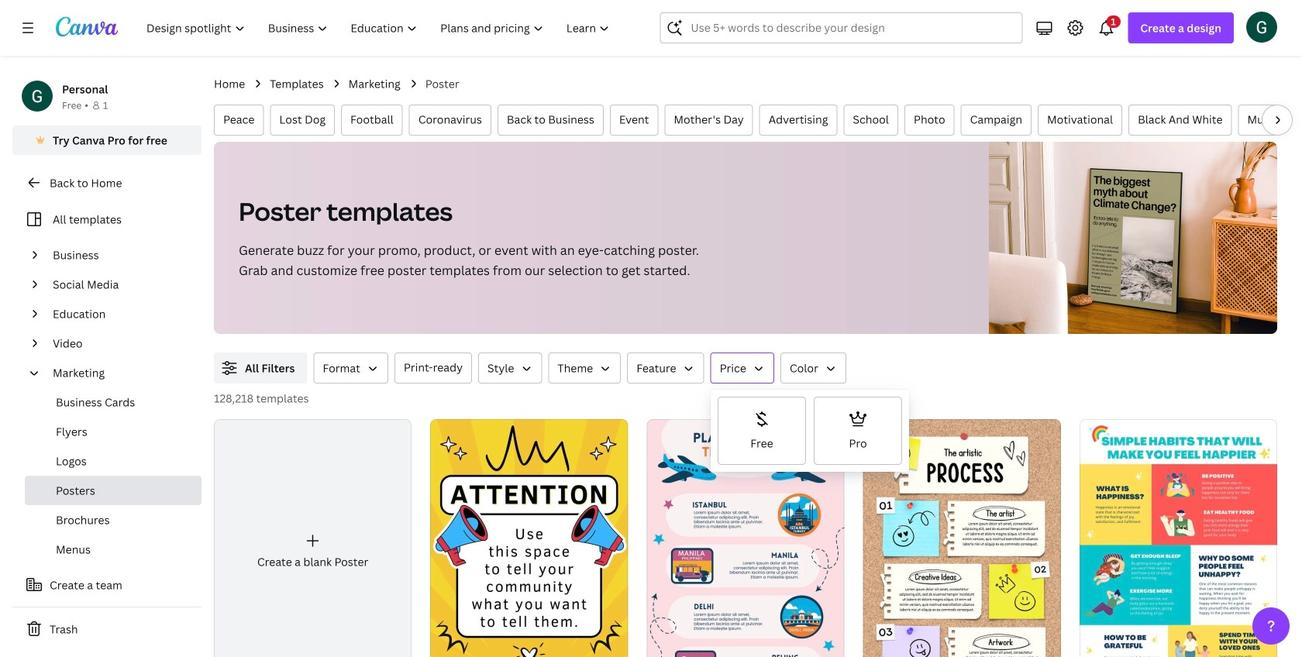 Task type: describe. For each thing, give the bounding box(es) containing it.
greg robinson image
[[1247, 11, 1278, 42]]

yellow illustrative attention poster image
[[430, 420, 628, 657]]

Search search field
[[691, 13, 1013, 43]]



Task type: locate. For each thing, give the bounding box(es) containing it.
create a blank poster element
[[214, 419, 412, 657]]

None search field
[[660, 12, 1023, 43]]

brown and yellow doodle the artistic process poster image
[[863, 420, 1061, 657]]

top level navigation element
[[136, 12, 623, 43]]

colorful illustrative summer travel infographic poster image
[[647, 420, 845, 657]]

blue white playful illustration lifestyle poster image
[[1080, 420, 1278, 657]]



Task type: vqa. For each thing, say whether or not it's contained in the screenshot.
Design Import Craft anywhere, scale with Canva. Easily convert Photoshop, Illustrator, PPTs, and PDFs into editable Canva designs.
no



